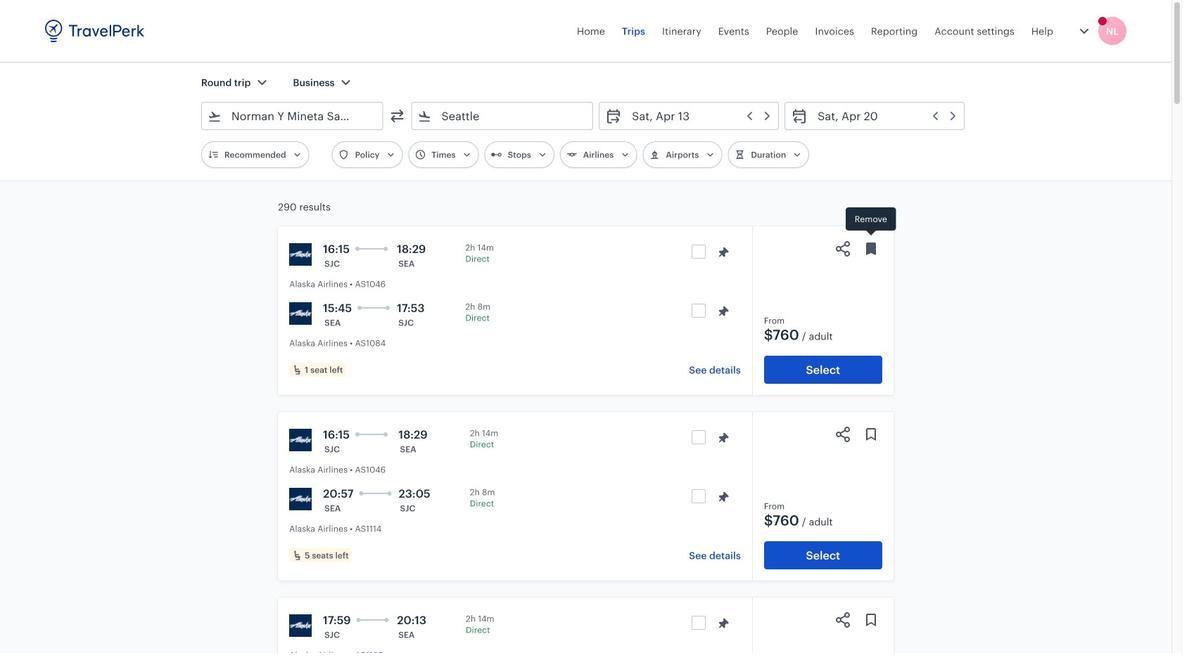 Task type: describe. For each thing, give the bounding box(es) containing it.
To search field
[[432, 105, 574, 127]]

From search field
[[222, 105, 364, 127]]

Depart field
[[622, 105, 773, 127]]

2 alaska airlines image from the top
[[289, 303, 312, 325]]

Return field
[[808, 105, 958, 127]]



Task type: locate. For each thing, give the bounding box(es) containing it.
4 alaska airlines image from the top
[[289, 615, 312, 637]]

tooltip
[[846, 208, 896, 238]]

alaska airlines image
[[289, 243, 312, 266], [289, 303, 312, 325], [289, 488, 312, 511], [289, 615, 312, 637]]

3 alaska airlines image from the top
[[289, 488, 312, 511]]

1 alaska airlines image from the top
[[289, 243, 312, 266]]

alaska airlines image
[[289, 429, 312, 452]]



